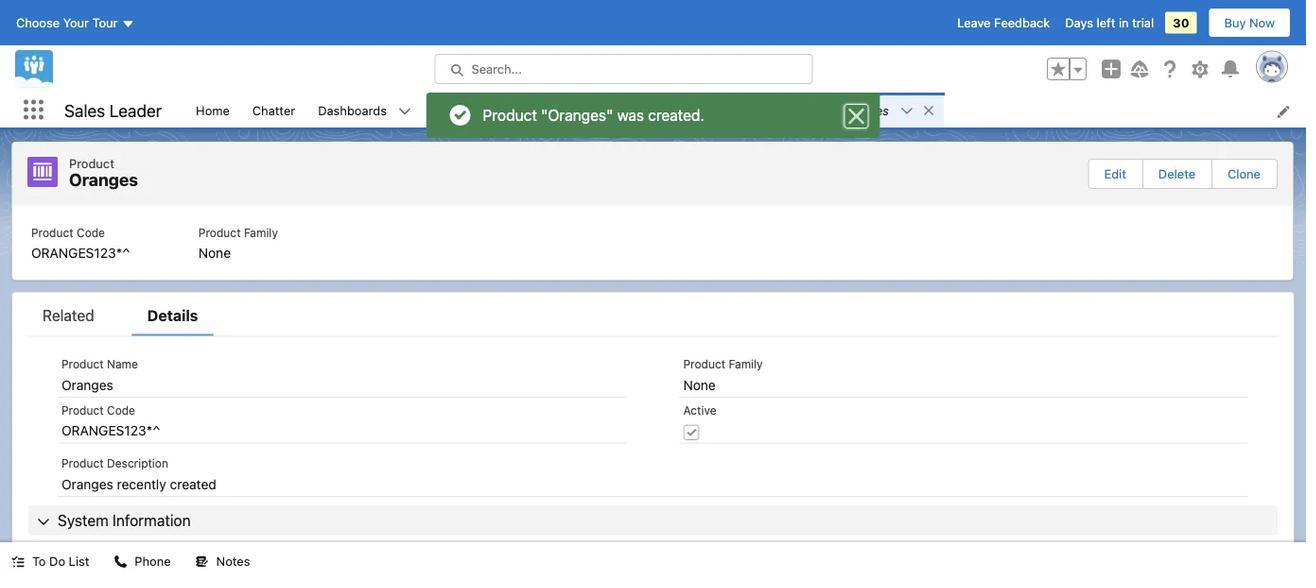 Task type: describe. For each thing, give the bounding box(es) containing it.
notes
[[216, 555, 250, 569]]

chatter link
[[241, 93, 307, 128]]

created
[[170, 477, 216, 492]]

left
[[1097, 16, 1115, 30]]

product inside success alert dialog
[[483, 106, 537, 124]]

home link
[[185, 93, 241, 128]]

home
[[196, 103, 230, 117]]

phone button
[[103, 543, 182, 581]]

by
[[107, 550, 121, 564]]

oranges123*^ for active
[[61, 423, 161, 439]]

recently
[[117, 477, 166, 492]]

delete button
[[1143, 160, 1211, 188]]

dashboards
[[318, 103, 387, 117]]

product family none for oranges123*^
[[198, 226, 278, 261]]

oranges down the sales leader
[[69, 170, 138, 190]]

related
[[43, 306, 94, 324]]

reports list item
[[423, 93, 515, 128]]

system information button
[[28, 506, 1278, 536]]

oranges123*^ for product family
[[31, 245, 130, 261]]

family for oranges123*^
[[244, 226, 278, 240]]

product inside product oranges
[[69, 156, 114, 170]]

was
[[617, 106, 644, 124]]

product inside product description oranges recently created
[[61, 457, 104, 470]]

related link
[[27, 304, 109, 336]]

trial
[[1132, 16, 1154, 30]]

text default image for to do list
[[11, 556, 25, 569]]

list item containing *
[[820, 93, 944, 128]]

product oranges
[[69, 156, 138, 190]]

accounts
[[605, 103, 658, 117]]

*
[[831, 103, 837, 117]]

product code oranges123*^ for product family
[[31, 226, 130, 261]]

oranges for product " oranges " was created.
[[548, 106, 606, 124]]

search...
[[471, 62, 522, 76]]

to
[[32, 555, 46, 569]]

product name oranges
[[61, 358, 138, 393]]

2 " from the left
[[606, 106, 613, 124]]

feedback
[[994, 16, 1050, 30]]

text default image inside list
[[900, 105, 914, 118]]

success alert dialog
[[426, 93, 880, 138]]

now
[[1249, 16, 1275, 30]]

30
[[1173, 16, 1189, 30]]

oranges inside list item
[[841, 103, 889, 117]]

text default image for phone
[[114, 556, 127, 569]]

created.
[[648, 106, 704, 124]]

oranges for product name oranges
[[61, 377, 113, 393]]

description
[[107, 457, 168, 470]]

sales leader
[[64, 100, 162, 120]]

to do list
[[32, 555, 89, 569]]

search... button
[[435, 54, 813, 84]]

opportunities
[[705, 103, 784, 117]]

buy
[[1224, 16, 1246, 30]]

reports
[[434, 103, 479, 117]]

edit button
[[1089, 160, 1141, 188]]

forecasts link
[[515, 93, 593, 128]]

details link
[[132, 304, 213, 336]]

do
[[49, 555, 65, 569]]

forecasts
[[526, 103, 582, 117]]

dashboards list item
[[307, 93, 423, 128]]

none for oranges
[[683, 377, 716, 393]]



Task type: vqa. For each thing, say whether or not it's contained in the screenshot.
True icon
yes



Task type: locate. For each thing, give the bounding box(es) containing it.
none for oranges123*^
[[198, 245, 231, 261]]

0 vertical spatial product family none
[[198, 226, 278, 261]]

0 vertical spatial none
[[198, 245, 231, 261]]

leader
[[110, 100, 162, 120]]

edit
[[1104, 167, 1126, 181]]

created
[[61, 550, 104, 564]]

clone button
[[1212, 160, 1276, 188]]

text default image right * oranges at right top
[[922, 104, 935, 117]]

leave feedback
[[957, 16, 1050, 30]]

0 horizontal spatial none
[[198, 245, 231, 261]]

none up "active"
[[683, 377, 716, 393]]

1 vertical spatial oranges123*^
[[61, 423, 161, 439]]

0 vertical spatial oranges123*^
[[31, 245, 130, 261]]

oranges up system
[[61, 477, 113, 492]]

dashboards link
[[307, 93, 398, 128]]

code
[[77, 226, 105, 240], [107, 404, 135, 417]]

text default image left to
[[11, 556, 25, 569]]

text default image
[[922, 104, 935, 117], [11, 556, 25, 569], [114, 556, 127, 569]]

0 vertical spatial text default image
[[900, 105, 914, 118]]

product code oranges123*^ for active
[[61, 404, 161, 439]]

information
[[113, 512, 191, 530]]

family inside list
[[244, 226, 278, 240]]

product code oranges123*^
[[31, 226, 130, 261], [61, 404, 161, 439]]

true image
[[683, 424, 699, 441]]

phone
[[135, 555, 171, 569]]

system
[[58, 512, 109, 530]]

list containing oranges123*^
[[12, 206, 1293, 280]]

* oranges
[[831, 103, 889, 117]]

oranges for product description oranges recently created
[[61, 477, 113, 492]]

accounts link
[[593, 93, 670, 128]]

accounts list item
[[593, 93, 694, 128]]

list for home 'link'
[[12, 206, 1293, 280]]

1 horizontal spatial code
[[107, 404, 135, 417]]

details
[[147, 306, 198, 324]]

1 vertical spatial list
[[12, 206, 1293, 280]]

text default image left notes
[[195, 556, 209, 569]]

delete
[[1158, 167, 1195, 181]]

1 horizontal spatial "
[[606, 106, 613, 124]]

oranges right *
[[841, 103, 889, 117]]

1 horizontal spatial none
[[683, 377, 716, 393]]

notes button
[[184, 543, 261, 581]]

oranges
[[841, 103, 889, 117], [548, 106, 606, 124], [69, 170, 138, 190], [61, 377, 113, 393], [61, 477, 113, 492]]

0 horizontal spatial "
[[541, 106, 548, 124]]

none
[[198, 245, 231, 261], [683, 377, 716, 393]]

0 horizontal spatial text default image
[[195, 556, 209, 569]]

1 vertical spatial none
[[683, 377, 716, 393]]

list
[[69, 555, 89, 569]]

product family none
[[198, 226, 278, 261], [683, 358, 763, 393]]

name
[[107, 358, 138, 371]]

0 vertical spatial code
[[77, 226, 105, 240]]

product inside product name oranges
[[61, 358, 104, 371]]

text default image left phone
[[114, 556, 127, 569]]

sales
[[64, 100, 105, 120]]

list containing home
[[185, 93, 1306, 128]]

1 vertical spatial code
[[107, 404, 135, 417]]

1 vertical spatial family
[[729, 358, 763, 371]]

text default image right * oranges at right top
[[900, 105, 914, 118]]

buy now
[[1224, 16, 1275, 30]]

active
[[683, 404, 716, 417]]

text default image
[[900, 105, 914, 118], [195, 556, 209, 569]]

text default image inside list
[[922, 104, 935, 117]]

2 horizontal spatial text default image
[[922, 104, 935, 117]]

to do list button
[[0, 543, 101, 581]]

buy now button
[[1208, 8, 1291, 38]]

list item
[[820, 93, 944, 128]]

oranges inside success alert dialog
[[548, 106, 606, 124]]

none up details link
[[198, 245, 231, 261]]

leave
[[957, 16, 991, 30]]

reports link
[[423, 93, 490, 128]]

list
[[185, 93, 1306, 128], [12, 206, 1293, 280]]

in
[[1119, 16, 1129, 30]]

opportunities list item
[[694, 93, 820, 128]]

system information
[[58, 512, 191, 530]]

product code oranges123*^ down product name oranges
[[61, 404, 161, 439]]

product description oranges recently created
[[61, 457, 216, 492]]

family for oranges
[[729, 358, 763, 371]]

oranges inside product name oranges
[[61, 377, 113, 393]]

none inside list
[[198, 245, 231, 261]]

product family none for oranges
[[683, 358, 763, 393]]

0 vertical spatial product code oranges123*^
[[31, 226, 130, 261]]

1 horizontal spatial family
[[729, 358, 763, 371]]

opportunities link
[[694, 93, 795, 128]]

code down product name oranges
[[107, 404, 135, 417]]

code down product oranges
[[77, 226, 105, 240]]

product
[[483, 106, 537, 124], [69, 156, 114, 170], [31, 226, 73, 240], [198, 226, 241, 240], [61, 358, 104, 371], [683, 358, 726, 371], [61, 404, 104, 417], [61, 457, 104, 470]]

oranges down name
[[61, 377, 113, 393]]

oranges123*^ up related
[[31, 245, 130, 261]]

" right reports list item
[[541, 106, 548, 124]]

1 horizontal spatial text default image
[[900, 105, 914, 118]]

text default image inside the "notes" button
[[195, 556, 209, 569]]

text default image inside phone 'button'
[[114, 556, 127, 569]]

" left was at the left
[[606, 106, 613, 124]]

product " oranges " was created.
[[483, 106, 704, 124]]

1 horizontal spatial product family none
[[683, 358, 763, 393]]

product code oranges123*^ up related
[[31, 226, 130, 261]]

oranges inside product description oranges recently created
[[61, 477, 113, 492]]

clone
[[1228, 167, 1261, 181]]

1 horizontal spatial text default image
[[114, 556, 127, 569]]

0 horizontal spatial family
[[244, 226, 278, 240]]

0 vertical spatial family
[[244, 226, 278, 240]]

0 horizontal spatial code
[[77, 226, 105, 240]]

created by
[[61, 550, 121, 564]]

chatter
[[252, 103, 295, 117]]

group
[[1047, 58, 1087, 80]]

oranges left was at the left
[[548, 106, 606, 124]]

leave feedback link
[[957, 16, 1050, 30]]

oranges123*^
[[31, 245, 130, 261], [61, 423, 161, 439]]

0 vertical spatial list
[[185, 93, 1306, 128]]

family
[[244, 226, 278, 240], [729, 358, 763, 371]]

code for active
[[107, 404, 135, 417]]

1 vertical spatial text default image
[[195, 556, 209, 569]]

days
[[1065, 16, 1093, 30]]

text default image inside to do list button
[[11, 556, 25, 569]]

0 horizontal spatial product family none
[[198, 226, 278, 261]]

days left in trial
[[1065, 16, 1154, 30]]

"
[[541, 106, 548, 124], [606, 106, 613, 124]]

1 " from the left
[[541, 106, 548, 124]]

code for product family
[[77, 226, 105, 240]]

oranges123*^ up description
[[61, 423, 161, 439]]

1 vertical spatial product code oranges123*^
[[61, 404, 161, 439]]

product family none inside list
[[198, 226, 278, 261]]

1 vertical spatial product family none
[[683, 358, 763, 393]]

list for leave feedback link
[[185, 93, 1306, 128]]

0 horizontal spatial text default image
[[11, 556, 25, 569]]



